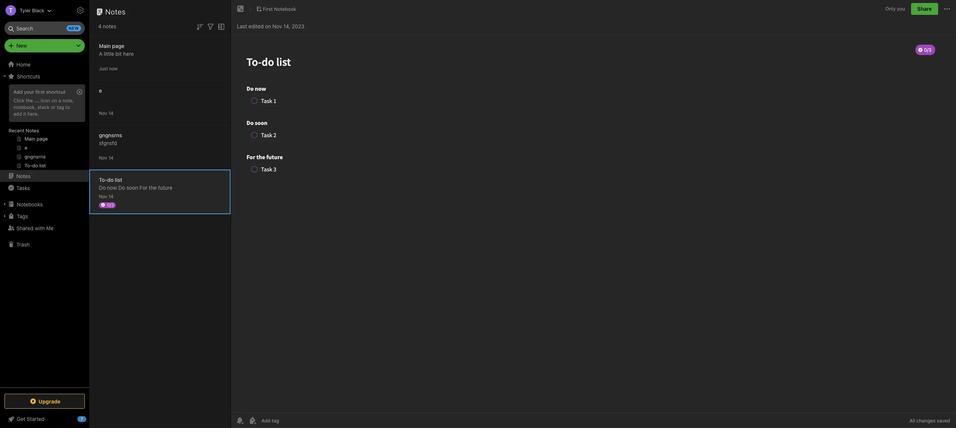 Task type: locate. For each thing, give the bounding box(es) containing it.
1 vertical spatial now
[[107, 184, 117, 191]]

Sort options field
[[195, 22, 204, 31]]

Add tag field
[[261, 417, 316, 424]]

notes right recent
[[26, 128, 39, 134]]

expand note image
[[236, 4, 245, 13]]

notebook
[[274, 6, 296, 12]]

14 up gngnsrns
[[108, 110, 113, 116]]

notes up tasks
[[16, 173, 31, 179]]

do down to-
[[99, 184, 106, 191]]

shared
[[16, 225, 33, 231]]

add a reminder image
[[235, 416, 244, 425]]

now for do
[[107, 184, 117, 191]]

0 vertical spatial nov 14
[[99, 110, 113, 116]]

1 vertical spatial 14
[[108, 155, 113, 160]]

here.
[[27, 111, 39, 117]]

to-
[[99, 176, 107, 183]]

shared with me
[[16, 225, 54, 231]]

2 vertical spatial 14
[[108, 194, 113, 199]]

saved
[[937, 418, 950, 424]]

nov 14 down sfgnsfd
[[99, 155, 113, 160]]

14
[[108, 110, 113, 116], [108, 155, 113, 160], [108, 194, 113, 199]]

Add filters field
[[206, 22, 215, 31]]

nov 14 up gngnsrns
[[99, 110, 113, 116]]

future
[[158, 184, 172, 191]]

0 vertical spatial the
[[26, 97, 33, 103]]

now right just
[[109, 66, 118, 71]]

all changes saved
[[910, 418, 950, 424]]

1 horizontal spatial the
[[149, 184, 157, 191]]

stack
[[37, 104, 49, 110]]

2 do from the left
[[118, 184, 125, 191]]

0 vertical spatial 14
[[108, 110, 113, 116]]

0 horizontal spatial do
[[99, 184, 106, 191]]

1 14 from the top
[[108, 110, 113, 116]]

black
[[32, 7, 44, 13]]

tyler black
[[20, 7, 44, 13]]

a
[[58, 97, 61, 103]]

tasks
[[16, 185, 30, 191]]

nov 14
[[99, 110, 113, 116], [99, 155, 113, 160], [99, 194, 113, 199]]

get started
[[17, 416, 44, 422]]

0 vertical spatial now
[[109, 66, 118, 71]]

group
[[0, 82, 89, 173]]

new search field
[[10, 22, 81, 35]]

1 vertical spatial on
[[51, 97, 57, 103]]

to-do list
[[99, 176, 122, 183]]

1 vertical spatial the
[[149, 184, 157, 191]]

4 notes
[[98, 23, 116, 29]]

nov up 0/3
[[99, 194, 107, 199]]

2 14 from the top
[[108, 155, 113, 160]]

or
[[51, 104, 55, 110]]

get
[[17, 416, 25, 422]]

nov 14 up 0/3
[[99, 194, 113, 199]]

recent
[[9, 128, 24, 134]]

note,
[[62, 97, 74, 103]]

click to collapse image
[[86, 414, 92, 423]]

upgrade button
[[4, 394, 85, 409]]

expand tags image
[[2, 213, 8, 219]]

upgrade
[[38, 398, 61, 404]]

2 vertical spatial nov 14
[[99, 194, 113, 199]]

now
[[109, 66, 118, 71], [107, 184, 117, 191]]

little
[[104, 50, 114, 57]]

on
[[265, 23, 271, 29], [51, 97, 57, 103]]

More actions field
[[943, 3, 952, 15]]

settings image
[[76, 6, 85, 15]]

do down list
[[118, 184, 125, 191]]

notes link
[[0, 170, 89, 182]]

...
[[34, 97, 39, 103]]

on inside note window element
[[265, 23, 271, 29]]

notes up notes
[[105, 7, 126, 16]]

click
[[13, 97, 24, 103]]

3 14 from the top
[[108, 194, 113, 199]]

last edited on nov 14, 2023
[[237, 23, 304, 29]]

first
[[263, 6, 273, 12]]

started
[[27, 416, 44, 422]]

nov
[[272, 23, 282, 29], [99, 110, 107, 116], [99, 155, 107, 160], [99, 194, 107, 199]]

share
[[917, 6, 932, 12]]

2023
[[292, 23, 304, 29]]

the right for
[[149, 184, 157, 191]]

only
[[885, 6, 896, 12]]

do
[[99, 184, 106, 191], [118, 184, 125, 191]]

0/3
[[107, 202, 114, 208]]

group containing add your first shortcut
[[0, 82, 89, 173]]

here
[[123, 50, 134, 57]]

edited
[[249, 23, 264, 29]]

more actions image
[[943, 4, 952, 13]]

nov left 14,
[[272, 23, 282, 29]]

a
[[99, 50, 102, 57]]

tasks button
[[0, 182, 89, 194]]

only you
[[885, 6, 905, 12]]

soon
[[127, 184, 138, 191]]

add filters image
[[206, 22, 215, 31]]

do
[[107, 176, 114, 183]]

1 vertical spatial nov 14
[[99, 155, 113, 160]]

Account field
[[0, 3, 52, 18]]

notes
[[103, 23, 116, 29]]

new
[[69, 26, 79, 30]]

notebook,
[[13, 104, 36, 110]]

0 horizontal spatial on
[[51, 97, 57, 103]]

list
[[115, 176, 122, 183]]

0 vertical spatial on
[[265, 23, 271, 29]]

notes
[[105, 7, 126, 16], [26, 128, 39, 134], [16, 173, 31, 179]]

the
[[26, 97, 33, 103], [149, 184, 157, 191]]

the left ...
[[26, 97, 33, 103]]

page
[[112, 43, 124, 49]]

recent notes
[[9, 128, 39, 134]]

to
[[65, 104, 70, 110]]

tag
[[57, 104, 64, 110]]

14 up 0/3
[[108, 194, 113, 199]]

bit
[[116, 50, 122, 57]]

just now
[[99, 66, 118, 71]]

new
[[16, 42, 27, 49]]

0 horizontal spatial the
[[26, 97, 33, 103]]

tree
[[0, 58, 89, 387]]

now down the to-do list
[[107, 184, 117, 191]]

on right edited
[[265, 23, 271, 29]]

1 horizontal spatial do
[[118, 184, 125, 191]]

on left a
[[51, 97, 57, 103]]

1 horizontal spatial on
[[265, 23, 271, 29]]

14 down sfgnsfd
[[108, 155, 113, 160]]

do now do soon for the future
[[99, 184, 172, 191]]



Task type: describe. For each thing, give the bounding box(es) containing it.
all
[[910, 418, 915, 424]]

gngnsrns
[[99, 132, 122, 138]]

home link
[[0, 58, 89, 70]]

a little bit here
[[99, 50, 134, 57]]

changes
[[917, 418, 936, 424]]

share button
[[911, 3, 938, 15]]

nov down e
[[99, 110, 107, 116]]

new button
[[4, 39, 85, 52]]

1 do from the left
[[99, 184, 106, 191]]

on inside icon on a note, notebook, stack or tag to add it here.
[[51, 97, 57, 103]]

shared with me link
[[0, 222, 89, 234]]

first notebook button
[[254, 4, 299, 14]]

first
[[35, 89, 45, 95]]

tyler
[[20, 7, 31, 13]]

icon
[[41, 97, 50, 103]]

2 vertical spatial notes
[[16, 173, 31, 179]]

0 vertical spatial notes
[[105, 7, 126, 16]]

add
[[13, 111, 22, 117]]

notebooks
[[17, 201, 43, 207]]

now for just
[[109, 66, 118, 71]]

home
[[16, 61, 31, 68]]

1 vertical spatial notes
[[26, 128, 39, 134]]

with
[[35, 225, 45, 231]]

3 nov 14 from the top
[[99, 194, 113, 199]]

first notebook
[[263, 6, 296, 12]]

shortcuts
[[17, 73, 40, 79]]

expand notebooks image
[[2, 201, 8, 207]]

14,
[[283, 23, 290, 29]]

it
[[23, 111, 26, 117]]

Help and Learning task checklist field
[[0, 413, 89, 425]]

trash
[[16, 241, 30, 248]]

1 nov 14 from the top
[[99, 110, 113, 116]]

add your first shortcut
[[13, 89, 66, 95]]

tags
[[17, 213, 28, 219]]

trash link
[[0, 238, 89, 250]]

you
[[897, 6, 905, 12]]

tags button
[[0, 210, 89, 222]]

4
[[98, 23, 101, 29]]

View options field
[[215, 22, 226, 31]]

notebooks link
[[0, 198, 89, 210]]

your
[[24, 89, 34, 95]]

last
[[237, 23, 247, 29]]

tree containing home
[[0, 58, 89, 387]]

just
[[99, 66, 108, 71]]

shortcut
[[46, 89, 66, 95]]

shortcuts button
[[0, 70, 89, 82]]

click the ...
[[13, 97, 39, 103]]

main page
[[99, 43, 124, 49]]

2 nov 14 from the top
[[99, 155, 113, 160]]

note window element
[[231, 0, 956, 428]]

group inside tree
[[0, 82, 89, 173]]

e
[[99, 87, 102, 94]]

7
[[81, 417, 83, 421]]

nov inside note window element
[[272, 23, 282, 29]]

add tag image
[[248, 416, 257, 425]]

nov down sfgnsfd
[[99, 155, 107, 160]]

for
[[140, 184, 147, 191]]

main
[[99, 43, 111, 49]]

Note Editor text field
[[231, 36, 956, 413]]

add
[[13, 89, 23, 95]]

sfgnsfd
[[99, 140, 117, 146]]

Search text field
[[10, 22, 80, 35]]

icon on a note, notebook, stack or tag to add it here.
[[13, 97, 74, 117]]

me
[[46, 225, 54, 231]]



Task type: vqa. For each thing, say whether or not it's contained in the screenshot.
Select permission 'field'
no



